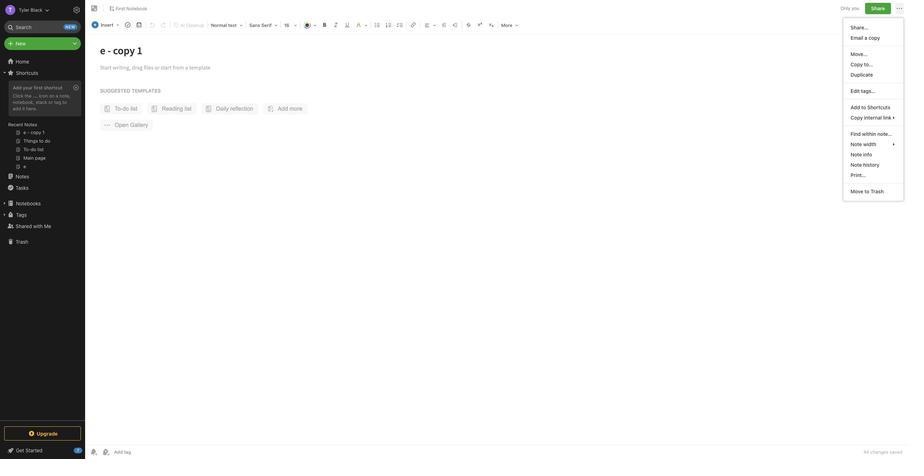 Task type: describe. For each thing, give the bounding box(es) containing it.
copy to…
[[851, 61, 874, 67]]

to inside icon on a note, notebook, stack or tag to add it here.
[[62, 99, 67, 105]]

email a copy link
[[844, 33, 904, 43]]

7
[[77, 448, 79, 453]]

or
[[48, 99, 53, 105]]

shortcuts button
[[0, 67, 85, 78]]

a inside icon on a note, notebook, stack or tag to add it here.
[[56, 93, 58, 99]]

strikethrough image
[[464, 20, 474, 30]]

you
[[852, 5, 860, 11]]

sans serif
[[250, 22, 272, 28]]

note width link
[[844, 139, 904, 149]]

Copy internal link field
[[844, 113, 904, 123]]

insert link image
[[409, 20, 418, 30]]

add
[[13, 106, 21, 111]]

bold image
[[320, 20, 330, 30]]

shortcuts inside shortcuts button
[[16, 70, 38, 76]]

Font family field
[[247, 20, 280, 30]]

serif
[[261, 22, 272, 28]]

Insert field
[[90, 20, 122, 30]]

note history link
[[844, 160, 904, 170]]

note window element
[[85, 0, 909, 459]]

to…
[[865, 61, 874, 67]]

started
[[26, 448, 42, 454]]

find within note… link
[[844, 129, 904, 139]]

shortcut
[[44, 85, 63, 91]]

insert
[[101, 22, 114, 28]]

history
[[864, 162, 880, 168]]

stack
[[36, 99, 47, 105]]

find within note…
[[851, 131, 893, 137]]

first
[[34, 85, 43, 91]]

the
[[25, 93, 32, 99]]

trash inside dropdown list menu
[[871, 188, 884, 195]]

a inside dropdown list menu
[[865, 35, 868, 41]]

share
[[872, 5, 886, 11]]

link
[[884, 115, 892, 121]]

first notebook
[[116, 6, 147, 11]]

info
[[864, 152, 873, 158]]

upgrade
[[37, 431, 58, 437]]

dropdown list menu
[[844, 22, 904, 197]]

move to trash link
[[844, 186, 904, 197]]

changes
[[871, 449, 889, 455]]

tags…
[[862, 88, 876, 94]]

recent
[[8, 122, 23, 127]]

click
[[13, 93, 23, 99]]

move to trash
[[851, 188, 884, 195]]

on
[[49, 93, 55, 99]]

home
[[16, 58, 29, 64]]

saved
[[890, 449, 903, 455]]

edit tags… link
[[844, 86, 904, 96]]

notebooks link
[[0, 198, 85, 209]]

numbered list image
[[384, 20, 394, 30]]

new button
[[4, 37, 81, 50]]

shared with me
[[16, 223, 51, 229]]

all changes saved
[[864, 449, 903, 455]]

copy for copy to…
[[851, 61, 863, 67]]

tasks button
[[0, 182, 85, 193]]

task image
[[123, 20, 133, 30]]

tags button
[[0, 209, 85, 220]]

settings image
[[72, 6, 81, 14]]

it
[[22, 106, 25, 111]]

icon on a note, notebook, stack or tag to add it here.
[[13, 93, 70, 111]]

width
[[864, 141, 877, 147]]

Note width field
[[844, 139, 904, 149]]

Account field
[[0, 3, 49, 17]]

expand note image
[[90, 4, 99, 13]]

Search text field
[[9, 21, 76, 33]]

copy to… link
[[844, 59, 904, 70]]

subscript image
[[487, 20, 497, 30]]

add tag image
[[102, 448, 110, 456]]

normal text
[[211, 22, 237, 28]]

expand notebooks image
[[2, 201, 7, 206]]

note width
[[851, 141, 877, 147]]

first
[[116, 6, 125, 11]]

add for add your first shortcut
[[13, 85, 22, 91]]

Font size field
[[282, 20, 300, 30]]

email
[[851, 35, 864, 41]]

only you
[[841, 5, 860, 11]]

checklist image
[[395, 20, 405, 30]]

Heading level field
[[209, 20, 245, 30]]

Add tag field
[[114, 449, 167, 455]]

note for note info
[[851, 152, 862, 158]]

Help and Learning task checklist field
[[0, 445, 85, 456]]

notebook
[[126, 6, 147, 11]]

notes inside group
[[24, 122, 37, 127]]

Alignment field
[[421, 20, 439, 30]]

with
[[33, 223, 43, 229]]

new
[[66, 24, 75, 29]]

calendar event image
[[134, 20, 144, 30]]

click the ...
[[13, 93, 38, 99]]

expand tags image
[[2, 212, 7, 218]]

More actions field
[[896, 3, 904, 14]]

More field
[[499, 20, 521, 30]]



Task type: vqa. For each thing, say whether or not it's contained in the screenshot.
2nd tab from the right
no



Task type: locate. For each thing, give the bounding box(es) containing it.
tasks
[[16, 185, 29, 191]]

only
[[841, 5, 851, 11]]

superscript image
[[475, 20, 485, 30]]

1 vertical spatial note
[[851, 152, 862, 158]]

italic image
[[331, 20, 341, 30]]

3 note from the top
[[851, 162, 862, 168]]

note info link
[[844, 149, 904, 160]]

share button
[[866, 3, 892, 14]]

0 horizontal spatial trash
[[16, 239, 28, 245]]

note info
[[851, 152, 873, 158]]

2 vertical spatial note
[[851, 162, 862, 168]]

all
[[864, 449, 870, 455]]

add down edit
[[851, 104, 861, 110]]

0 horizontal spatial a
[[56, 93, 58, 99]]

shortcuts inside add to shortcuts link
[[868, 104, 891, 110]]

0 vertical spatial notes
[[24, 122, 37, 127]]

edit
[[851, 88, 860, 94]]

tag
[[54, 99, 61, 105]]

outdent image
[[451, 20, 461, 30]]

tyler
[[19, 7, 29, 13]]

first notebook button
[[107, 4, 150, 13]]

...
[[33, 93, 38, 99]]

sans
[[250, 22, 260, 28]]

1 vertical spatial notes
[[16, 173, 29, 179]]

group containing add your first shortcut
[[0, 78, 85, 174]]

email a copy
[[851, 35, 881, 41]]

a left the copy
[[865, 35, 868, 41]]

a
[[865, 35, 868, 41], [56, 93, 58, 99]]

tyler black
[[19, 7, 42, 13]]

0 vertical spatial copy
[[851, 61, 863, 67]]

add a reminder image
[[89, 448, 98, 456]]

1 vertical spatial add
[[851, 104, 861, 110]]

Note Editor text field
[[85, 34, 909, 445]]

Highlight field
[[353, 20, 370, 30]]

add to shortcuts
[[851, 104, 891, 110]]

note…
[[878, 131, 893, 137]]

tree containing home
[[0, 56, 85, 420]]

notebooks
[[16, 200, 41, 206]]

note
[[851, 141, 862, 147], [851, 152, 862, 158], [851, 162, 862, 168]]

here.
[[26, 106, 37, 111]]

1 vertical spatial a
[[56, 93, 58, 99]]

move… link
[[844, 49, 904, 59]]

Font color field
[[301, 20, 319, 30]]

move
[[851, 188, 864, 195]]

1 horizontal spatial a
[[865, 35, 868, 41]]

copy inside field
[[851, 115, 863, 121]]

find
[[851, 131, 861, 137]]

note down the 'find'
[[851, 141, 862, 147]]

copy left internal
[[851, 115, 863, 121]]

2 note from the top
[[851, 152, 862, 158]]

move…
[[851, 51, 868, 57]]

1 horizontal spatial shortcuts
[[868, 104, 891, 110]]

underline image
[[343, 20, 352, 30]]

a right "on"
[[56, 93, 58, 99]]

add your first shortcut
[[13, 85, 63, 91]]

note inside note width link
[[851, 141, 862, 147]]

new search field
[[9, 21, 77, 33]]

internal
[[865, 115, 882, 121]]

bulleted list image
[[373, 20, 383, 30]]

to
[[62, 99, 67, 105], [862, 104, 867, 110], [865, 188, 870, 195]]

1 horizontal spatial trash
[[871, 188, 884, 195]]

0 vertical spatial trash
[[871, 188, 884, 195]]

shortcuts up the copy internal link link
[[868, 104, 891, 110]]

note for note history
[[851, 162, 862, 168]]

to down note, at the left top of the page
[[62, 99, 67, 105]]

copy for copy internal link
[[851, 115, 863, 121]]

print… link
[[844, 170, 904, 180]]

16
[[284, 22, 289, 28]]

duplicate
[[851, 72, 873, 78]]

get started
[[16, 448, 42, 454]]

copy down the move…
[[851, 61, 863, 67]]

within
[[863, 131, 877, 137]]

more
[[502, 22, 513, 28]]

trash inside tree
[[16, 239, 28, 245]]

your
[[23, 85, 33, 91]]

add inside add to shortcuts link
[[851, 104, 861, 110]]

0 vertical spatial add
[[13, 85, 22, 91]]

0 vertical spatial a
[[865, 35, 868, 41]]

add
[[13, 85, 22, 91], [851, 104, 861, 110]]

group
[[0, 78, 85, 174]]

trash down print… link
[[871, 188, 884, 195]]

tags
[[16, 212, 27, 218]]

notes link
[[0, 171, 85, 182]]

edit tags…
[[851, 88, 876, 94]]

2 copy from the top
[[851, 115, 863, 121]]

0 vertical spatial shortcuts
[[16, 70, 38, 76]]

normal
[[211, 22, 227, 28]]

tree
[[0, 56, 85, 420]]

add up the click
[[13, 85, 22, 91]]

add to shortcuts link
[[844, 102, 904, 113]]

notes up tasks
[[16, 173, 29, 179]]

1 note from the top
[[851, 141, 862, 147]]

print…
[[851, 172, 867, 178]]

icon
[[39, 93, 48, 99]]

notebook,
[[13, 99, 34, 105]]

0 horizontal spatial add
[[13, 85, 22, 91]]

1 copy from the top
[[851, 61, 863, 67]]

1 vertical spatial copy
[[851, 115, 863, 121]]

more actions image
[[896, 4, 904, 13]]

to up copy internal link
[[862, 104, 867, 110]]

new
[[16, 40, 26, 46]]

notes right recent
[[24, 122, 37, 127]]

note left the info
[[851, 152, 862, 158]]

copy internal link link
[[844, 113, 904, 123]]

share… link
[[844, 22, 904, 33]]

shortcuts down home
[[16, 70, 38, 76]]

note inside note info link
[[851, 152, 862, 158]]

black
[[31, 7, 42, 13]]

copy internal link
[[851, 115, 892, 121]]

0 vertical spatial note
[[851, 141, 862, 147]]

get
[[16, 448, 24, 454]]

indent image
[[439, 20, 449, 30]]

trash down shared
[[16, 239, 28, 245]]

shortcuts
[[16, 70, 38, 76], [868, 104, 891, 110]]

note,
[[60, 93, 70, 99]]

text
[[228, 22, 237, 28]]

copy
[[869, 35, 881, 41]]

1 vertical spatial trash
[[16, 239, 28, 245]]

me
[[44, 223, 51, 229]]

recent notes
[[8, 122, 37, 127]]

0 horizontal spatial shortcuts
[[16, 70, 38, 76]]

share…
[[851, 24, 869, 31]]

to for move
[[865, 188, 870, 195]]

duplicate link
[[844, 70, 904, 80]]

1 horizontal spatial add
[[851, 104, 861, 110]]

shared with me link
[[0, 220, 85, 232]]

note up print…
[[851, 162, 862, 168]]

note for note width
[[851, 141, 862, 147]]

to for add
[[862, 104, 867, 110]]

notes
[[24, 122, 37, 127], [16, 173, 29, 179]]

to right move
[[865, 188, 870, 195]]

shared
[[16, 223, 32, 229]]

add for add to shortcuts
[[851, 104, 861, 110]]

click to collapse image
[[83, 446, 88, 455]]

1 vertical spatial shortcuts
[[868, 104, 891, 110]]

home link
[[0, 56, 85, 67]]



